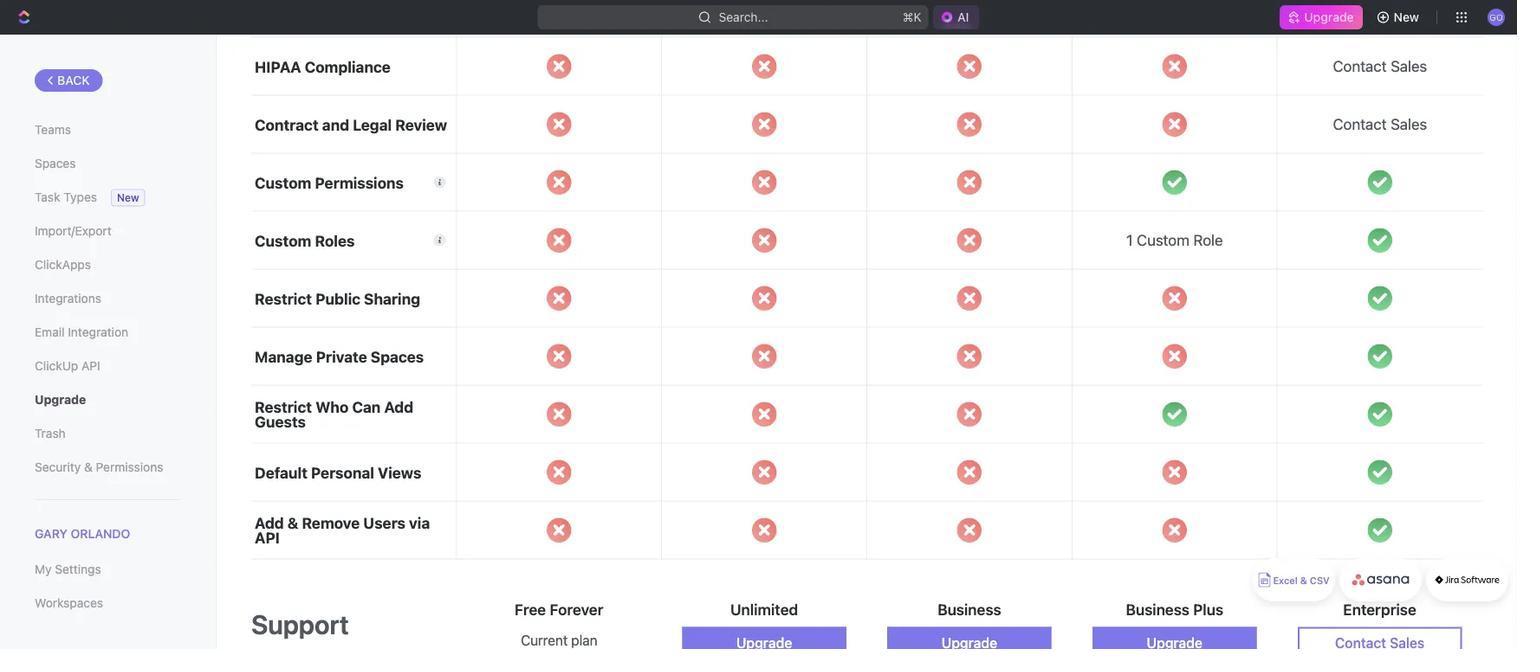 Task type: locate. For each thing, give the bounding box(es) containing it.
current plan
[[521, 633, 597, 649]]

0 vertical spatial new
[[1394, 10, 1419, 24]]

1 horizontal spatial &
[[287, 514, 298, 532]]

0 horizontal spatial &
[[84, 460, 93, 475]]

1 business from the left
[[938, 601, 1001, 619]]

restrict left "public"
[[255, 290, 312, 307]]

add & remove users via api
[[255, 514, 430, 547]]

spaces right private
[[371, 348, 424, 365]]

api left remove
[[255, 529, 280, 547]]

1 vertical spatial permissions
[[96, 460, 163, 475]]

1 horizontal spatial business
[[1126, 601, 1190, 619]]

1 horizontal spatial spaces
[[371, 348, 424, 365]]

unlimited
[[730, 601, 798, 619]]

workspaces link
[[35, 589, 181, 619]]

spaces
[[35, 156, 76, 171], [371, 348, 424, 365]]

1 contact sales from the top
[[1333, 57, 1427, 75]]

0 horizontal spatial add
[[255, 514, 284, 532]]

business for business plus
[[1126, 601, 1190, 619]]

restrict who can add guests
[[255, 398, 413, 431]]

1 custom role
[[1126, 231, 1223, 249]]

add inside the restrict who can add guests
[[384, 398, 413, 416]]

manage private spaces
[[255, 348, 424, 365]]

0 horizontal spatial new
[[117, 192, 139, 204]]

business
[[938, 601, 1001, 619], [1126, 601, 1190, 619]]

task
[[35, 190, 60, 204]]

integrations
[[35, 292, 101, 306]]

custom for custom roles
[[255, 232, 311, 249]]

custom roles
[[255, 232, 355, 249]]

add
[[384, 398, 413, 416], [255, 514, 284, 532]]

custom down contract at the left
[[255, 174, 311, 191]]

0 vertical spatial contact sales
[[1333, 57, 1427, 75]]

upgrade left new button
[[1304, 10, 1354, 24]]

trash
[[35, 427, 66, 441]]

& left csv
[[1300, 576, 1307, 587]]

2 sales from the top
[[1391, 115, 1427, 133]]

business plus
[[1126, 601, 1223, 619]]

1
[[1126, 231, 1133, 249]]

new inside button
[[1394, 10, 1419, 24]]

0 horizontal spatial upgrade link
[[35, 386, 181, 415]]

add right the can
[[384, 398, 413, 416]]

custom right 1
[[1137, 231, 1190, 249]]

2 business from the left
[[1126, 601, 1190, 619]]

private
[[316, 348, 367, 365]]

1 horizontal spatial new
[[1394, 10, 1419, 24]]

contact for contract and legal review
[[1333, 115, 1387, 133]]

restrict inside the restrict who can add guests
[[255, 398, 312, 416]]

1 vertical spatial add
[[255, 514, 284, 532]]

1 horizontal spatial upgrade link
[[1280, 5, 1363, 29]]

1 vertical spatial spaces
[[371, 348, 424, 365]]

close image
[[547, 54, 571, 79], [1162, 54, 1187, 79], [547, 170, 571, 195], [547, 228, 571, 253], [752, 228, 777, 253], [957, 228, 982, 253], [752, 286, 777, 311], [547, 344, 571, 369], [752, 344, 777, 369], [957, 344, 982, 369], [1162, 344, 1187, 369], [752, 460, 777, 485], [1162, 460, 1187, 485], [547, 518, 571, 543], [1162, 518, 1187, 543]]

custom
[[255, 174, 311, 191], [1137, 231, 1190, 249], [255, 232, 311, 249]]

sales for contract and legal review
[[1391, 115, 1427, 133]]

1 sales from the top
[[1391, 57, 1427, 75]]

2 contact from the top
[[1333, 115, 1387, 133]]

and
[[322, 116, 349, 133]]

upgrade link left new button
[[1280, 5, 1363, 29]]

add inside add & remove users via api
[[255, 514, 284, 532]]

1 horizontal spatial api
[[255, 529, 280, 547]]

ai button
[[933, 5, 979, 29]]

0 horizontal spatial api
[[81, 359, 100, 373]]

new button
[[1369, 3, 1430, 31]]

types
[[63, 190, 97, 204]]

custom left roles
[[255, 232, 311, 249]]

0 vertical spatial permissions
[[315, 174, 404, 191]]

security & permissions link
[[35, 453, 181, 483]]

1 vertical spatial &
[[287, 514, 298, 532]]

0 vertical spatial restrict
[[255, 290, 312, 307]]

1 horizontal spatial upgrade
[[1304, 10, 1354, 24]]

manage
[[255, 348, 312, 365]]

1 horizontal spatial add
[[384, 398, 413, 416]]

2 contact sales from the top
[[1333, 115, 1427, 133]]

0 vertical spatial upgrade link
[[1280, 5, 1363, 29]]

search...
[[719, 10, 768, 24]]

restrict for restrict public sharing
[[255, 290, 312, 307]]

&
[[84, 460, 93, 475], [287, 514, 298, 532], [1300, 576, 1307, 587]]

legal
[[353, 116, 392, 133]]

1 vertical spatial upgrade link
[[35, 386, 181, 415]]

check image
[[1368, 228, 1392, 253], [1368, 344, 1392, 369], [1162, 402, 1187, 427], [1368, 402, 1392, 427], [1368, 460, 1392, 485], [1368, 518, 1392, 543]]

1 vertical spatial sales
[[1391, 115, 1427, 133]]

& left remove
[[287, 514, 298, 532]]

compliance
[[305, 57, 391, 75]]

trash link
[[35, 419, 181, 449]]

permissions
[[315, 174, 404, 191], [96, 460, 163, 475]]

0 vertical spatial add
[[384, 398, 413, 416]]

contact for hipaa compliance
[[1333, 57, 1387, 75]]

sales
[[1391, 57, 1427, 75], [1391, 115, 1427, 133]]

views
[[378, 464, 421, 482]]

custom for custom permissions
[[255, 174, 311, 191]]

settings
[[55, 563, 101, 577]]

permissions down trash 'link'
[[96, 460, 163, 475]]

2 horizontal spatial &
[[1300, 576, 1307, 587]]

security
[[35, 460, 81, 475]]

api
[[81, 359, 100, 373], [255, 529, 280, 547]]

& for add
[[287, 514, 298, 532]]

contact sales
[[1333, 57, 1427, 75], [1333, 115, 1427, 133]]

contact sales for contract and legal review
[[1333, 115, 1427, 133]]

default personal views
[[255, 464, 421, 482]]

0 vertical spatial api
[[81, 359, 100, 373]]

& right security
[[84, 460, 93, 475]]

& inside add & remove users via api
[[287, 514, 298, 532]]

0 vertical spatial spaces
[[35, 156, 76, 171]]

upgrade link up trash 'link'
[[35, 386, 181, 415]]

plus
[[1193, 601, 1223, 619]]

1 vertical spatial api
[[255, 529, 280, 547]]

check image
[[1162, 170, 1187, 195], [1368, 170, 1392, 195], [1368, 286, 1392, 311]]

contact sales for hipaa compliance
[[1333, 57, 1427, 75]]

spaces down teams
[[35, 156, 76, 171]]

upgrade link
[[1280, 5, 1363, 29], [35, 386, 181, 415]]

free forever
[[515, 601, 603, 619]]

2 vertical spatial &
[[1300, 576, 1307, 587]]

0 horizontal spatial spaces
[[35, 156, 76, 171]]

0 horizontal spatial permissions
[[96, 460, 163, 475]]

1 vertical spatial restrict
[[255, 398, 312, 416]]

1 vertical spatial contact sales
[[1333, 115, 1427, 133]]

permissions down contract and legal review in the left top of the page
[[315, 174, 404, 191]]

new
[[1394, 10, 1419, 24], [117, 192, 139, 204]]

api right clickup
[[81, 359, 100, 373]]

email integration
[[35, 325, 128, 340]]

1 restrict from the top
[[255, 290, 312, 307]]

2 restrict from the top
[[255, 398, 312, 416]]

0 vertical spatial contact
[[1333, 57, 1387, 75]]

add down default
[[255, 514, 284, 532]]

users
[[363, 514, 406, 532]]

0 horizontal spatial business
[[938, 601, 1001, 619]]

upgrade
[[1304, 10, 1354, 24], [35, 393, 86, 407]]

restrict public sharing
[[255, 290, 420, 307]]

excel & csv
[[1273, 576, 1330, 587]]

1 contact from the top
[[1333, 57, 1387, 75]]

0 vertical spatial &
[[84, 460, 93, 475]]

restrict left who
[[255, 398, 312, 416]]

close image
[[752, 54, 777, 79], [957, 54, 982, 79], [547, 112, 571, 137], [752, 112, 777, 137], [957, 112, 982, 137], [1162, 112, 1187, 137], [752, 170, 777, 195], [957, 170, 982, 195], [547, 286, 571, 311], [957, 286, 982, 311], [1162, 286, 1187, 311], [547, 402, 571, 427], [752, 402, 777, 427], [957, 402, 982, 427], [547, 460, 571, 485], [957, 460, 982, 485], [752, 518, 777, 543], [957, 518, 982, 543]]

0 vertical spatial sales
[[1391, 57, 1427, 75]]

upgrade down clickup
[[35, 393, 86, 407]]

check image for add & remove users via api
[[1368, 518, 1392, 543]]

workspaces
[[35, 597, 103, 611]]

0 horizontal spatial upgrade
[[35, 393, 86, 407]]

1 vertical spatial contact
[[1333, 115, 1387, 133]]

contact
[[1333, 57, 1387, 75], [1333, 115, 1387, 133]]



Task type: describe. For each thing, give the bounding box(es) containing it.
who
[[315, 398, 349, 416]]

ai
[[957, 10, 969, 24]]

gary
[[35, 527, 68, 542]]

clickup api
[[35, 359, 100, 373]]

import/export
[[35, 224, 111, 238]]

task types
[[35, 190, 97, 204]]

via
[[409, 514, 430, 532]]

check image for manage private spaces
[[1368, 344, 1392, 369]]

back link
[[35, 69, 103, 92]]

restrict for restrict who can add guests
[[255, 398, 312, 416]]

my
[[35, 563, 52, 577]]

roles
[[315, 232, 355, 249]]

1 horizontal spatial permissions
[[315, 174, 404, 191]]

excel
[[1273, 576, 1298, 587]]

my settings
[[35, 563, 101, 577]]

sales for hipaa compliance
[[1391, 57, 1427, 75]]

check image for default personal views
[[1368, 460, 1392, 485]]

& for excel
[[1300, 576, 1307, 587]]

integration
[[68, 325, 128, 340]]

⌘k
[[903, 10, 922, 24]]

csv
[[1310, 576, 1330, 587]]

go
[[1490, 12, 1503, 22]]

email integration link
[[35, 318, 181, 347]]

spaces link
[[35, 149, 181, 178]]

permissions inside security & permissions link
[[96, 460, 163, 475]]

personal
[[311, 464, 374, 482]]

excel & csv link
[[1253, 559, 1335, 602]]

forever
[[550, 601, 603, 619]]

& for security
[[84, 460, 93, 475]]

my settings link
[[35, 556, 181, 585]]

0 vertical spatial upgrade
[[1304, 10, 1354, 24]]

sharing
[[364, 290, 420, 307]]

clickup api link
[[35, 352, 181, 381]]

default
[[255, 464, 308, 482]]

clickapps
[[35, 258, 91, 272]]

business for business
[[938, 601, 1001, 619]]

hipaa
[[255, 57, 301, 75]]

hipaa compliance
[[255, 57, 391, 75]]

role
[[1193, 231, 1223, 249]]

teams link
[[35, 115, 181, 145]]

import/export link
[[35, 217, 181, 246]]

back
[[57, 73, 90, 88]]

plan
[[571, 633, 597, 649]]

email
[[35, 325, 65, 340]]

security & permissions
[[35, 460, 163, 475]]

public
[[315, 290, 360, 307]]

1 vertical spatial upgrade
[[35, 393, 86, 407]]

clickapps link
[[35, 250, 181, 280]]

custom permissions
[[255, 174, 404, 191]]

current
[[521, 633, 568, 649]]

remove
[[302, 514, 360, 532]]

integrations link
[[35, 284, 181, 314]]

orlando
[[71, 527, 130, 542]]

review
[[395, 116, 447, 133]]

1 vertical spatial new
[[117, 192, 139, 204]]

contract
[[255, 116, 319, 133]]

check image for restrict who can add guests
[[1368, 402, 1392, 427]]

api inside add & remove users via api
[[255, 529, 280, 547]]

contract and legal review
[[255, 116, 447, 133]]

api inside clickup api link
[[81, 359, 100, 373]]

free
[[515, 601, 546, 619]]

enterprise
[[1343, 601, 1416, 619]]

go button
[[1482, 3, 1510, 31]]

clickup
[[35, 359, 78, 373]]

can
[[352, 398, 381, 416]]

spaces inside spaces link
[[35, 156, 76, 171]]

support
[[251, 610, 349, 641]]

gary orlando
[[35, 527, 130, 542]]

teams
[[35, 123, 71, 137]]

guests
[[255, 413, 306, 431]]



Task type: vqa. For each thing, say whether or not it's contained in the screenshot.
'Permissions'
yes



